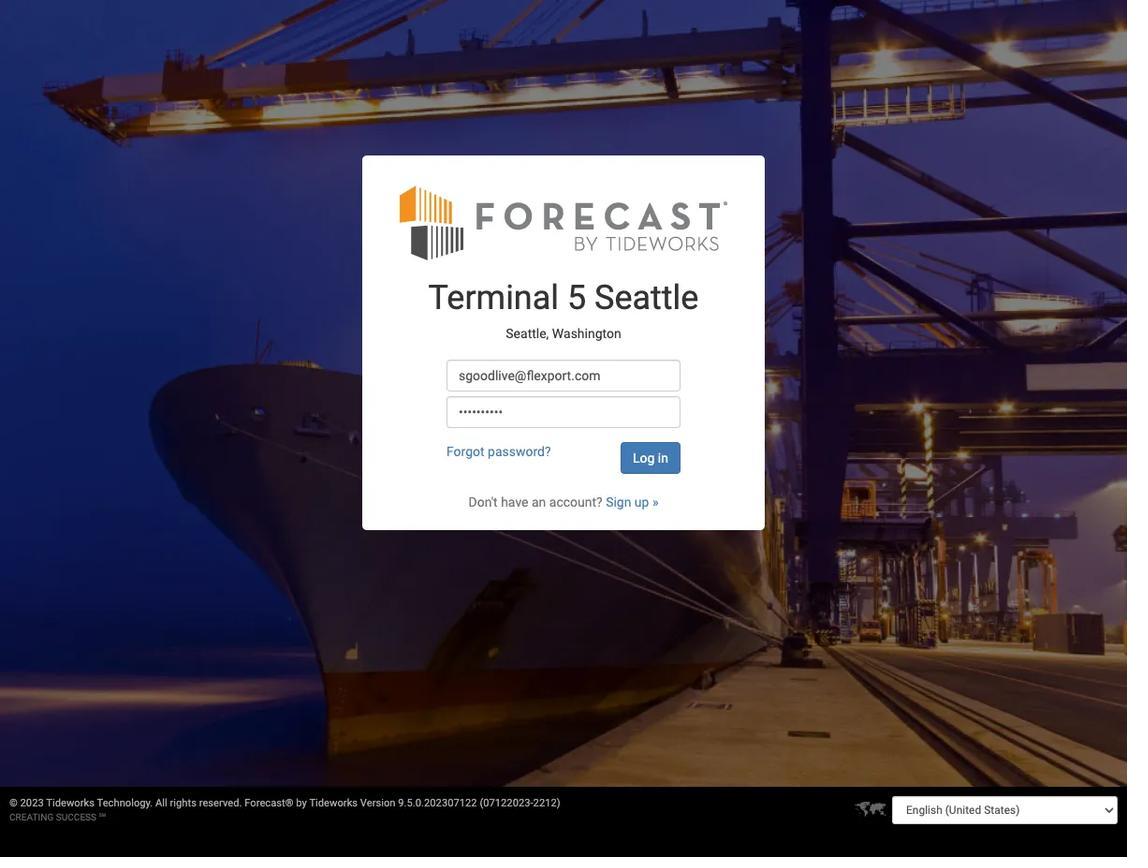 Task type: describe. For each thing, give the bounding box(es) containing it.
seattle
[[595, 278, 699, 318]]

2212)
[[534, 797, 561, 809]]

up
[[635, 495, 650, 510]]

all
[[156, 797, 167, 809]]

℠
[[99, 812, 106, 822]]

don't
[[469, 495, 498, 510]]

1 tideworks from the left
[[46, 797, 95, 809]]

forgot
[[447, 444, 485, 459]]

washington
[[553, 326, 622, 341]]

forecast®
[[245, 797, 294, 809]]

success
[[56, 812, 97, 822]]

reserved.
[[199, 797, 242, 809]]

2023
[[20, 797, 44, 809]]

© 2023 tideworks technology. all rights reserved. forecast® by tideworks version 9.5.0.202307122 (07122023-2212) creating success ℠
[[9, 797, 561, 822]]

2 tideworks from the left
[[309, 797, 358, 809]]

seattle,
[[506, 326, 549, 341]]

in
[[658, 451, 669, 466]]

password?
[[488, 444, 551, 459]]

sign
[[606, 495, 632, 510]]

version
[[361, 797, 396, 809]]

an
[[532, 495, 546, 510]]

forecast® by tideworks image
[[400, 184, 728, 261]]

9.5.0.202307122
[[398, 797, 477, 809]]



Task type: locate. For each thing, give the bounding box(es) containing it.
»
[[653, 495, 659, 510]]

by
[[296, 797, 307, 809]]

rights
[[170, 797, 197, 809]]

terminal 5 seattle seattle, washington
[[429, 278, 699, 341]]

forgot password? log in
[[447, 444, 669, 466]]

tideworks right by
[[309, 797, 358, 809]]

terminal
[[429, 278, 559, 318]]

1 horizontal spatial tideworks
[[309, 797, 358, 809]]

5
[[568, 278, 587, 318]]

don't have an account? sign up »
[[469, 495, 659, 510]]

Password password field
[[447, 396, 681, 428]]

tideworks up success
[[46, 797, 95, 809]]

tideworks
[[46, 797, 95, 809], [309, 797, 358, 809]]

have
[[501, 495, 529, 510]]

account?
[[550, 495, 603, 510]]

log in button
[[621, 442, 681, 474]]

Email or username text field
[[447, 360, 681, 392]]

(07122023-
[[480, 797, 534, 809]]

0 horizontal spatial tideworks
[[46, 797, 95, 809]]

creating
[[9, 812, 54, 822]]

forgot password? link
[[447, 444, 551, 459]]

©
[[9, 797, 18, 809]]

technology.
[[97, 797, 153, 809]]

log
[[633, 451, 655, 466]]

sign up » link
[[606, 495, 659, 510]]



